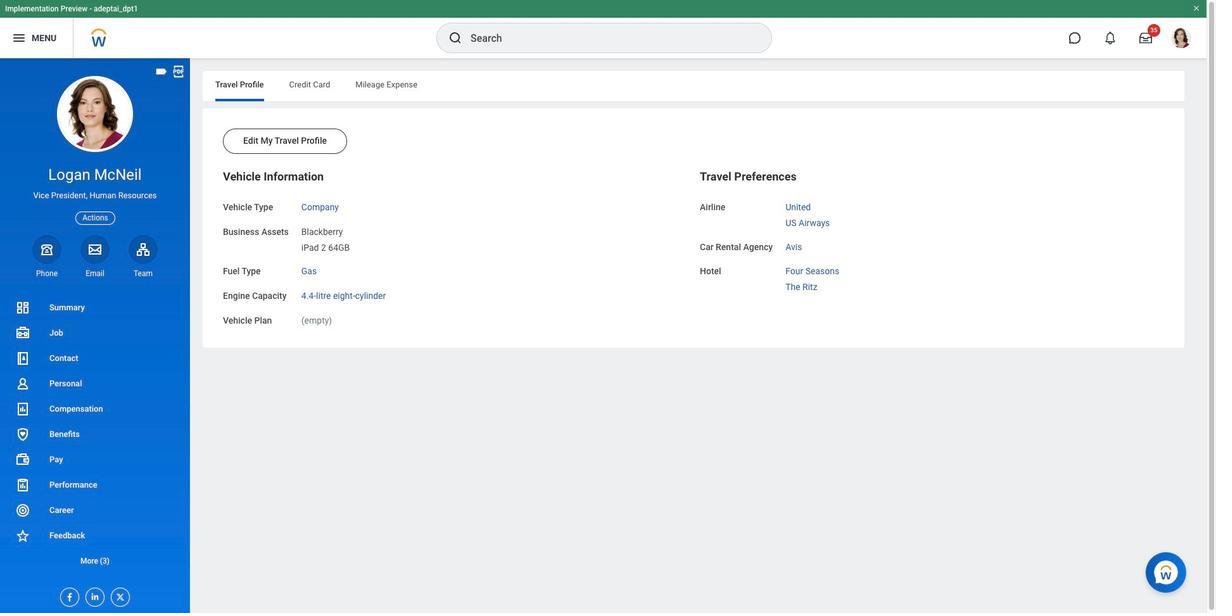 Task type: describe. For each thing, give the bounding box(es) containing it.
blackberry element
[[302, 224, 343, 237]]

close environment banner image
[[1193, 4, 1201, 12]]

pay image
[[15, 453, 30, 468]]

mail image
[[87, 242, 103, 257]]

personal image
[[15, 376, 30, 392]]

linkedin image
[[86, 589, 100, 602]]

search image
[[448, 30, 463, 46]]

career image
[[15, 503, 30, 518]]

benefits image
[[15, 427, 30, 442]]

contact image
[[15, 351, 30, 366]]

summary image
[[15, 300, 30, 316]]

x image
[[112, 589, 125, 603]]

feedback image
[[15, 529, 30, 544]]

view printable version (pdf) image
[[172, 65, 186, 79]]

compensation image
[[15, 402, 30, 417]]

facebook image
[[61, 589, 75, 603]]

phone image
[[38, 242, 56, 257]]

inbox large image
[[1140, 32, 1153, 44]]

email logan mcneil element
[[80, 269, 110, 279]]



Task type: vqa. For each thing, say whether or not it's contained in the screenshot.
Summary
no



Task type: locate. For each thing, give the bounding box(es) containing it.
1 horizontal spatial group
[[700, 169, 1165, 293]]

2 group from the left
[[700, 169, 1165, 293]]

phone logan mcneil element
[[32, 269, 61, 279]]

notifications large image
[[1105, 32, 1117, 44]]

ipad 2 64gb element
[[302, 240, 350, 253]]

group
[[223, 169, 688, 327], [700, 169, 1165, 293]]

banner
[[0, 0, 1207, 58]]

team logan mcneil element
[[129, 269, 158, 279]]

profile logan mcneil image
[[1172, 28, 1192, 51]]

view team image
[[136, 242, 151, 257]]

Search Workday  search field
[[471, 24, 746, 52]]

0 horizontal spatial group
[[223, 169, 688, 327]]

navigation pane region
[[0, 58, 190, 613]]

performance image
[[15, 478, 30, 493]]

1 group from the left
[[223, 169, 688, 327]]

tag image
[[155, 65, 169, 79]]

job image
[[15, 326, 30, 341]]

justify image
[[11, 30, 27, 46]]

items selected list
[[786, 200, 851, 229], [302, 224, 370, 254], [786, 264, 860, 293]]

list
[[0, 295, 190, 574]]

tab list
[[203, 71, 1185, 101]]



